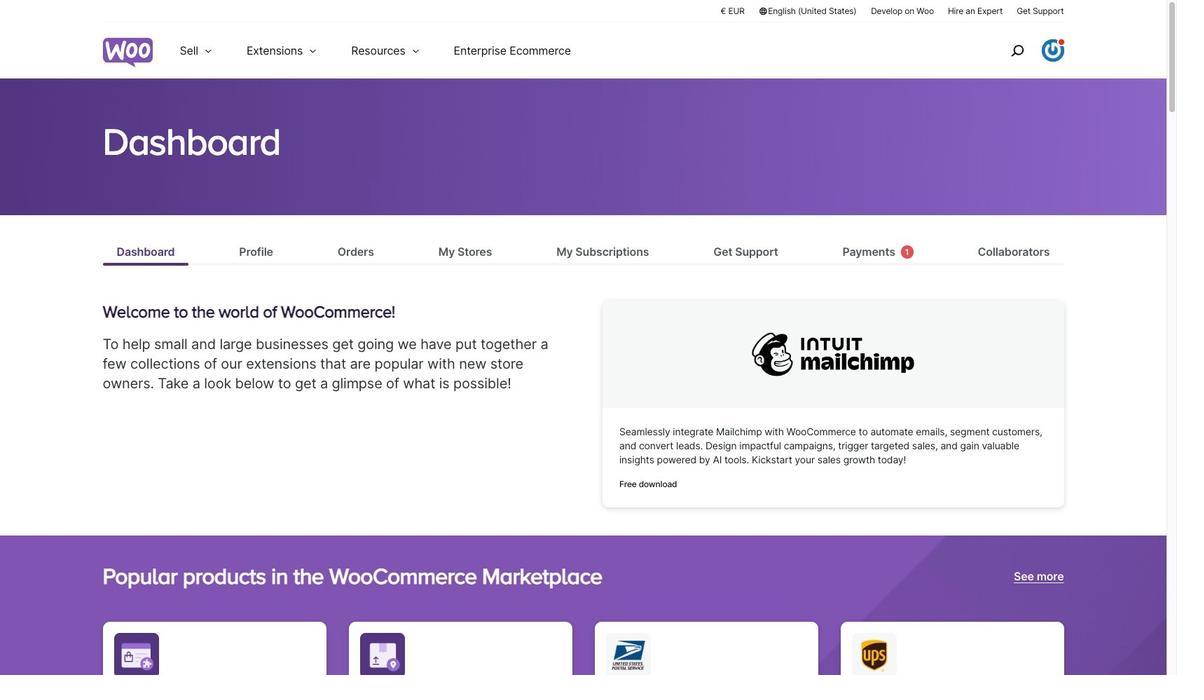 Task type: vqa. For each thing, say whether or not it's contained in the screenshot.
Search image
yes



Task type: locate. For each thing, give the bounding box(es) containing it.
service navigation menu element
[[981, 28, 1064, 73]]

search image
[[1006, 39, 1029, 62]]

open account menu image
[[1042, 39, 1064, 62]]



